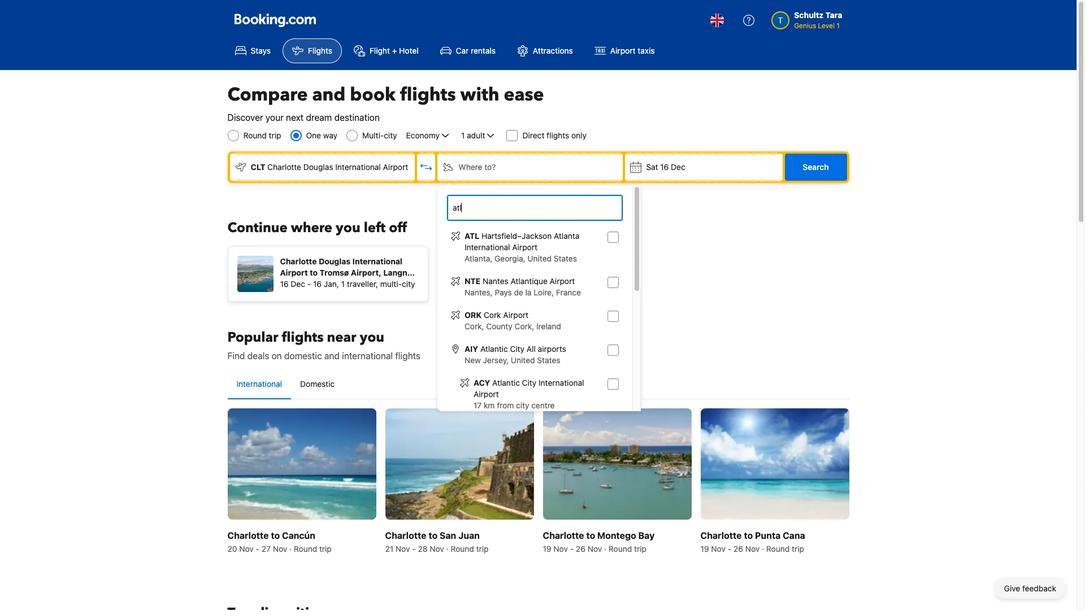 Task type: vqa. For each thing, say whether or not it's contained in the screenshot.


Task type: locate. For each thing, give the bounding box(es) containing it.
car
[[456, 46, 469, 55]]

atlantic inside atlantic city international airport
[[493, 378, 520, 388]]

to inside charlotte to montego bay 19 nov - 26 nov · round trip
[[587, 531, 595, 541]]

1 to from the left
[[271, 531, 280, 541]]

multi-city
[[362, 131, 397, 140]]

level
[[818, 21, 835, 30]]

with
[[461, 83, 500, 107]]

direct flights only
[[523, 131, 587, 140]]

stays link
[[225, 38, 280, 63]]

trip inside the charlotte to punta cana 19 nov - 26 nov · round trip
[[792, 545, 805, 554]]

1 vertical spatial atlantic
[[493, 378, 520, 388]]

0 vertical spatial united
[[528, 254, 552, 263]]

international up centre
[[539, 378, 584, 388]]

and down near
[[325, 351, 340, 361]]

3 to from the left
[[587, 531, 595, 541]]

search
[[803, 162, 829, 172]]

city right from
[[516, 401, 529, 410]]

charlotte for charlotte to punta cana
[[701, 531, 742, 541]]

charlotte inside charlotte to cancún 20 nov - 27 nov · round trip
[[228, 531, 269, 541]]

2 vertical spatial 1
[[341, 279, 345, 289]]

airport taxis
[[611, 46, 655, 55]]

1 horizontal spatial cork,
[[515, 322, 534, 331]]

1 horizontal spatial dec
[[671, 162, 686, 172]]

0 horizontal spatial 19
[[543, 545, 552, 554]]

flight + hotel link
[[344, 38, 428, 63]]

cork,
[[465, 322, 484, 331], [515, 322, 534, 331]]

round inside charlotte to cancún 20 nov - 27 nov · round trip
[[294, 545, 317, 554]]

city left the economy
[[384, 131, 397, 140]]

ease
[[504, 83, 544, 107]]

4 nov from the left
[[430, 545, 444, 554]]

airport up france
[[550, 276, 575, 286]]

trip for charlotte to montego bay
[[634, 545, 647, 554]]

you up international
[[360, 329, 385, 347]]

trip for charlotte to punta cana
[[792, 545, 805, 554]]

to
[[271, 531, 280, 541], [429, 531, 438, 541], [587, 531, 595, 541], [744, 531, 753, 541]]

17
[[474, 401, 482, 410]]

0 horizontal spatial 26
[[576, 545, 586, 554]]

2 19 from the left
[[701, 545, 709, 554]]

- inside charlotte to montego bay 19 nov - 26 nov · round trip
[[570, 545, 574, 554]]

states down airports
[[537, 356, 561, 365]]

16 dec - 16 jan, 1 traveller, multi-city link
[[237, 249, 426, 292]]

7 nov from the left
[[712, 545, 726, 554]]

near
[[327, 329, 357, 347]]

flights up domestic
[[282, 329, 324, 347]]

multi-
[[380, 279, 402, 289]]

2 vertical spatial city
[[516, 401, 529, 410]]

1 vertical spatial united
[[511, 356, 535, 365]]

round for charlotte to montego bay
[[609, 545, 632, 554]]

2 nov from the left
[[273, 545, 287, 554]]

feedback
[[1023, 584, 1057, 594]]

next
[[286, 113, 304, 123]]

· down san
[[446, 545, 449, 554]]

26 inside charlotte to montego bay 19 nov - 26 nov · round trip
[[576, 545, 586, 554]]

round down montego
[[609, 545, 632, 554]]

and up the dream
[[312, 83, 346, 107]]

round for charlotte to san juan
[[451, 545, 474, 554]]

deals
[[247, 351, 269, 361]]

georgia,
[[495, 254, 526, 263]]

international button
[[228, 370, 291, 399]]

punta
[[755, 531, 781, 541]]

atlantic up jersey,
[[481, 344, 508, 354]]

19 inside the charlotte to punta cana 19 nov - 26 nov · round trip
[[701, 545, 709, 554]]

states down atlanta
[[554, 254, 577, 263]]

to inside charlotte to san juan 21 nov - 28 nov · round trip
[[429, 531, 438, 541]]

united down "all"
[[511, 356, 535, 365]]

+
[[392, 46, 397, 55]]

airport up county
[[503, 310, 529, 320]]

0 vertical spatial 1
[[837, 21, 840, 30]]

airports
[[538, 344, 566, 354]]

0 horizontal spatial city
[[384, 131, 397, 140]]

france
[[556, 288, 581, 297]]

0 vertical spatial and
[[312, 83, 346, 107]]

2 to from the left
[[429, 531, 438, 541]]

attractions link
[[508, 38, 583, 63]]

you
[[336, 219, 361, 237], [360, 329, 385, 347]]

0 vertical spatial city
[[510, 344, 525, 354]]

round
[[243, 131, 267, 140], [294, 545, 317, 554], [451, 545, 474, 554], [609, 545, 632, 554], [767, 545, 790, 554]]

- inside the charlotte to punta cana 19 nov - 26 nov · round trip
[[728, 545, 732, 554]]

charlotte to cancún image
[[228, 409, 376, 520]]

26 inside the charlotte to punta cana 19 nov - 26 nov · round trip
[[734, 545, 744, 554]]

city left "all"
[[510, 344, 525, 354]]

1 horizontal spatial 1
[[461, 131, 465, 140]]

1 down tara at right top
[[837, 21, 840, 30]]

city
[[384, 131, 397, 140], [402, 279, 415, 289], [516, 401, 529, 410]]

you left "left"
[[336, 219, 361, 237]]

5 nov from the left
[[554, 545, 568, 554]]

round inside the charlotte to punta cana 19 nov - 26 nov · round trip
[[767, 545, 790, 554]]

19 for charlotte to montego bay
[[543, 545, 552, 554]]

give feedback button
[[996, 579, 1066, 599]]

to left montego
[[587, 531, 595, 541]]

·
[[290, 545, 292, 554], [446, 545, 449, 554], [605, 545, 607, 554], [762, 545, 765, 554]]

26 for montego
[[576, 545, 586, 554]]

states
[[554, 254, 577, 263], [537, 356, 561, 365]]

airport inside ork cork airport cork, county cork, ireland
[[503, 310, 529, 320]]

atlantic up from
[[493, 378, 520, 388]]

and inside compare and book flights with ease discover your next dream destination
[[312, 83, 346, 107]]

1 adult
[[461, 131, 485, 140]]

to left punta
[[744, 531, 753, 541]]

charlotte left montego
[[543, 531, 584, 541]]

flights left only
[[547, 131, 570, 140]]

tara
[[826, 10, 843, 20]]

19 inside charlotte to montego bay 19 nov - 26 nov · round trip
[[543, 545, 552, 554]]

· down montego
[[605, 545, 607, 554]]

- inside charlotte to cancún 20 nov - 27 nov · round trip
[[256, 545, 260, 554]]

1 left adult
[[461, 131, 465, 140]]

ork cork airport cork, county cork, ireland
[[465, 310, 561, 331]]

city up centre
[[522, 378, 537, 388]]

cork, down ork
[[465, 322, 484, 331]]

airport down multi-city
[[383, 162, 408, 172]]

3 · from the left
[[605, 545, 607, 554]]

to inside the charlotte to punta cana 19 nov - 26 nov · round trip
[[744, 531, 753, 541]]

1 horizontal spatial city
[[402, 279, 415, 289]]

and
[[312, 83, 346, 107], [325, 351, 340, 361]]

trip
[[269, 131, 281, 140], [319, 545, 332, 554], [476, 545, 489, 554], [634, 545, 647, 554], [792, 545, 805, 554]]

1 vertical spatial city
[[402, 279, 415, 289]]

0 horizontal spatial 16
[[280, 279, 289, 289]]

to left cancún
[[271, 531, 280, 541]]

0 vertical spatial dec
[[671, 162, 686, 172]]

0 horizontal spatial 1
[[341, 279, 345, 289]]

charlotte up 21
[[385, 531, 427, 541]]

trip inside charlotte to cancún 20 nov - 27 nov · round trip
[[319, 545, 332, 554]]

0 vertical spatial you
[[336, 219, 361, 237]]

flights link
[[283, 38, 342, 63]]

1 vertical spatial 1
[[461, 131, 465, 140]]

0 vertical spatial atlantic
[[481, 344, 508, 354]]

to inside charlotte to cancún 20 nov - 27 nov · round trip
[[271, 531, 280, 541]]

atlantic
[[481, 344, 508, 354], [493, 378, 520, 388]]

charlotte to san juan image
[[385, 409, 534, 520]]

1 vertical spatial you
[[360, 329, 385, 347]]

tab list
[[228, 370, 850, 400]]

1 vertical spatial states
[[537, 356, 561, 365]]

- inside charlotte to san juan 21 nov - 28 nov · round trip
[[412, 545, 416, 554]]

loire,
[[534, 288, 554, 297]]

douglas
[[304, 162, 333, 172]]

· down cancún
[[290, 545, 292, 554]]

flights up the economy
[[400, 83, 456, 107]]

4 to from the left
[[744, 531, 753, 541]]

· inside charlotte to san juan 21 nov - 28 nov · round trip
[[446, 545, 449, 554]]

dec right sat
[[671, 162, 686, 172]]

international down deals
[[237, 379, 282, 389]]

round down juan
[[451, 545, 474, 554]]

26 for punta
[[734, 545, 744, 554]]

1 19 from the left
[[543, 545, 552, 554]]

ireland
[[537, 322, 561, 331]]

international inside hartsfield–jackson atlanta international airport
[[465, 243, 510, 252]]

6 nov from the left
[[588, 545, 602, 554]]

clt
[[251, 162, 266, 172]]

economy
[[406, 131, 440, 140]]

trip inside charlotte to montego bay 19 nov - 26 nov · round trip
[[634, 545, 647, 554]]

airport up km
[[474, 390, 499, 399]]

2 26 from the left
[[734, 545, 744, 554]]

to for punta
[[744, 531, 753, 541]]

flights
[[400, 83, 456, 107], [547, 131, 570, 140], [282, 329, 324, 347], [395, 351, 421, 361]]

0 vertical spatial city
[[384, 131, 397, 140]]

airport inside hartsfield–jackson atlanta international airport
[[512, 243, 538, 252]]

2 · from the left
[[446, 545, 449, 554]]

1 · from the left
[[290, 545, 292, 554]]

charlotte inside charlotte to san juan 21 nov - 28 nov · round trip
[[385, 531, 427, 541]]

nte nantes atlantique airport nantes, pays de la loire, france
[[465, 276, 581, 297]]

charlotte up 20
[[228, 531, 269, 541]]

0 horizontal spatial cork,
[[465, 322, 484, 331]]

· inside the charlotte to punta cana 19 nov - 26 nov · round trip
[[762, 545, 765, 554]]

schultz
[[794, 10, 824, 20]]

booking.com logo image
[[234, 13, 316, 27], [234, 13, 316, 27]]

international up atlanta,
[[465, 243, 510, 252]]

· down punta
[[762, 545, 765, 554]]

· inside charlotte to montego bay 19 nov - 26 nov · round trip
[[605, 545, 607, 554]]

united down hartsfield–jackson atlanta international airport
[[528, 254, 552, 263]]

round down punta
[[767, 545, 790, 554]]

juan
[[459, 531, 480, 541]]

atlantique
[[511, 276, 548, 286]]

16 dec - 16 jan, 1 traveller, multi-city
[[280, 279, 415, 289]]

compare and book flights with ease discover your next dream destination
[[228, 83, 544, 123]]

1 26 from the left
[[576, 545, 586, 554]]

1 horizontal spatial 19
[[701, 545, 709, 554]]

united
[[528, 254, 552, 263], [511, 356, 535, 365]]

cork, up "all"
[[515, 322, 534, 331]]

2 horizontal spatial 1
[[837, 21, 840, 30]]

1 vertical spatial dec
[[291, 279, 305, 289]]

round inside charlotte to san juan 21 nov - 28 nov · round trip
[[451, 545, 474, 554]]

2 horizontal spatial 16
[[661, 162, 669, 172]]

27
[[262, 545, 271, 554]]

charlotte inside charlotte to montego bay 19 nov - 26 nov · round trip
[[543, 531, 584, 541]]

international inside atlantic city international airport
[[539, 378, 584, 388]]

one
[[306, 131, 321, 140]]

0 horizontal spatial dec
[[291, 279, 305, 289]]

flight + hotel
[[370, 46, 419, 55]]

way
[[323, 131, 338, 140]]

off
[[389, 219, 407, 237]]

1 inside dropdown button
[[461, 131, 465, 140]]

2 horizontal spatial city
[[516, 401, 529, 410]]

charlotte inside the charlotte to punta cana 19 nov - 26 nov · round trip
[[701, 531, 742, 541]]

dec left the jan,
[[291, 279, 305, 289]]

Airport or city text field
[[452, 202, 619, 214]]

to left san
[[429, 531, 438, 541]]

round down cancún
[[294, 545, 317, 554]]

montego
[[598, 531, 636, 541]]

1 right the jan,
[[341, 279, 345, 289]]

1 vertical spatial city
[[522, 378, 537, 388]]

trip inside charlotte to san juan 21 nov - 28 nov · round trip
[[476, 545, 489, 554]]

airport up 'atlanta, georgia, united states'
[[512, 243, 538, 252]]

1 vertical spatial and
[[325, 351, 340, 361]]

1 adult button
[[460, 129, 498, 142]]

airport left taxis
[[611, 46, 636, 55]]

round inside charlotte to montego bay 19 nov - 26 nov · round trip
[[609, 545, 632, 554]]

4 · from the left
[[762, 545, 765, 554]]

city right "traveller,"
[[402, 279, 415, 289]]

hartsfield–jackson
[[482, 231, 552, 241]]

you inside popular flights near you find deals on domestic and international flights
[[360, 329, 385, 347]]

dec inside 16 dec - 16 jan, 1 traveller, multi-city link
[[291, 279, 305, 289]]

charlotte left punta
[[701, 531, 742, 541]]

cana
[[783, 531, 806, 541]]

1 horizontal spatial 26
[[734, 545, 744, 554]]



Task type: describe. For each thing, give the bounding box(es) containing it.
1 nov from the left
[[239, 545, 254, 554]]

traveller,
[[347, 279, 378, 289]]

genius
[[794, 21, 817, 30]]

· for charlotte to san juan
[[446, 545, 449, 554]]

cork
[[484, 310, 501, 320]]

atlanta, georgia, united states
[[465, 254, 577, 263]]

compare
[[228, 83, 308, 107]]

multi-
[[362, 131, 384, 140]]

16 inside popup button
[[661, 162, 669, 172]]

states inside aiy atlantic city all airports new jersey, united states
[[537, 356, 561, 365]]

clt charlotte douglas international airport
[[251, 162, 408, 172]]

1 cork, from the left
[[465, 322, 484, 331]]

international
[[342, 351, 393, 361]]

city inside use enter to select airport and spacebar to add another one 'element'
[[516, 401, 529, 410]]

flights inside compare and book flights with ease discover your next dream destination
[[400, 83, 456, 107]]

tab list containing international
[[228, 370, 850, 400]]

on
[[272, 351, 282, 361]]

dream
[[306, 113, 332, 123]]

aiy atlantic city all airports new jersey, united states
[[465, 344, 566, 365]]

domestic
[[284, 351, 322, 361]]

book
[[350, 83, 396, 107]]

cancún
[[282, 531, 315, 541]]

and inside popular flights near you find deals on domestic and international flights
[[325, 351, 340, 361]]

city inside aiy atlantic city all airports new jersey, united states
[[510, 344, 525, 354]]

la
[[526, 288, 532, 297]]

where to?
[[459, 162, 496, 172]]

popular flights near you find deals on domestic and international flights
[[228, 329, 421, 361]]

· for charlotte to punta cana
[[762, 545, 765, 554]]

to?
[[485, 162, 496, 172]]

round trip
[[243, 131, 281, 140]]

to for montego
[[587, 531, 595, 541]]

19 for charlotte to punta cana
[[701, 545, 709, 554]]

17 km from city centre
[[474, 401, 555, 410]]

- for charlotte to san juan
[[412, 545, 416, 554]]

3 nov from the left
[[396, 545, 410, 554]]

charlotte to punta cana 19 nov - 26 nov · round trip
[[701, 531, 806, 554]]

de
[[514, 288, 523, 297]]

nte
[[465, 276, 481, 286]]

san
[[440, 531, 456, 541]]

popular
[[228, 329, 279, 347]]

hotel
[[399, 46, 419, 55]]

jan,
[[324, 279, 339, 289]]

charlotte to cancún 20 nov - 27 nov · round trip
[[228, 531, 332, 554]]

rentals
[[471, 46, 496, 55]]

pays
[[495, 288, 512, 297]]

charlotte for charlotte to san juan
[[385, 531, 427, 541]]

ork
[[465, 310, 482, 320]]

bay
[[639, 531, 655, 541]]

trip for charlotte to san juan
[[476, 545, 489, 554]]

21
[[385, 545, 394, 554]]

attractions
[[533, 46, 573, 55]]

2 cork, from the left
[[515, 322, 534, 331]]

aiy
[[465, 344, 478, 354]]

charlotte for charlotte to cancún
[[228, 531, 269, 541]]

car rentals link
[[431, 38, 505, 63]]

round down discover at left top
[[243, 131, 267, 140]]

airport taxis link
[[585, 38, 665, 63]]

airport inside atlantic city international airport
[[474, 390, 499, 399]]

km
[[484, 401, 495, 410]]

- for charlotte to montego bay
[[570, 545, 574, 554]]

to for cancún
[[271, 531, 280, 541]]

1 inside schultz tara genius level 1
[[837, 21, 840, 30]]

1 horizontal spatial 16
[[313, 279, 322, 289]]

sat
[[646, 162, 658, 172]]

from
[[497, 401, 514, 410]]

0 vertical spatial states
[[554, 254, 577, 263]]

hartsfield–jackson atlanta international airport
[[465, 231, 580, 252]]

· for charlotte to montego bay
[[605, 545, 607, 554]]

8 nov from the left
[[746, 545, 760, 554]]

to for san
[[429, 531, 438, 541]]

charlotte to punta cana image
[[701, 409, 850, 520]]

destination
[[334, 113, 380, 123]]

international down multi-
[[335, 162, 381, 172]]

search button
[[785, 154, 847, 181]]

give
[[1005, 584, 1021, 594]]

28
[[418, 545, 428, 554]]

one way
[[306, 131, 338, 140]]

flights right international
[[395, 351, 421, 361]]

charlotte for charlotte to montego bay
[[543, 531, 584, 541]]

stays
[[251, 46, 271, 55]]

direct
[[523, 131, 545, 140]]

only
[[572, 131, 587, 140]]

international inside button
[[237, 379, 282, 389]]

your
[[266, 113, 284, 123]]

centre
[[532, 401, 555, 410]]

find
[[228, 351, 245, 361]]

domestic
[[300, 379, 335, 389]]

charlotte to montego bay image
[[543, 409, 692, 520]]

new
[[465, 356, 481, 365]]

atlanta,
[[465, 254, 493, 263]]

jersey,
[[483, 356, 509, 365]]

discover
[[228, 113, 263, 123]]

atl
[[465, 231, 480, 241]]

united inside aiy atlantic city all airports new jersey, united states
[[511, 356, 535, 365]]

airport inside nte nantes atlantique airport nantes, pays de la loire, france
[[550, 276, 575, 286]]

flights
[[308, 46, 332, 55]]

use enter to select airport and spacebar to add another one element
[[447, 226, 624, 611]]

charlotte right clt
[[268, 162, 301, 172]]

flight
[[370, 46, 390, 55]]

nantes,
[[465, 288, 493, 297]]

· inside charlotte to cancún 20 nov - 27 nov · round trip
[[290, 545, 292, 554]]

continue where you left off
[[228, 219, 407, 237]]

city inside atlantic city international airport
[[522, 378, 537, 388]]

nantes
[[483, 276, 509, 286]]

taxis
[[638, 46, 655, 55]]

atlantic city international airport
[[474, 378, 584, 399]]

- for charlotte to punta cana
[[728, 545, 732, 554]]

where
[[459, 162, 483, 172]]

dec inside sat 16 dec popup button
[[671, 162, 686, 172]]

round for charlotte to punta cana
[[767, 545, 790, 554]]

domestic button
[[291, 370, 344, 399]]

charlotte to montego bay 19 nov - 26 nov · round trip
[[543, 531, 655, 554]]

county
[[486, 322, 513, 331]]

car rentals
[[456, 46, 496, 55]]

atlantic inside aiy atlantic city all airports new jersey, united states
[[481, 344, 508, 354]]

give feedback
[[1005, 584, 1057, 594]]



